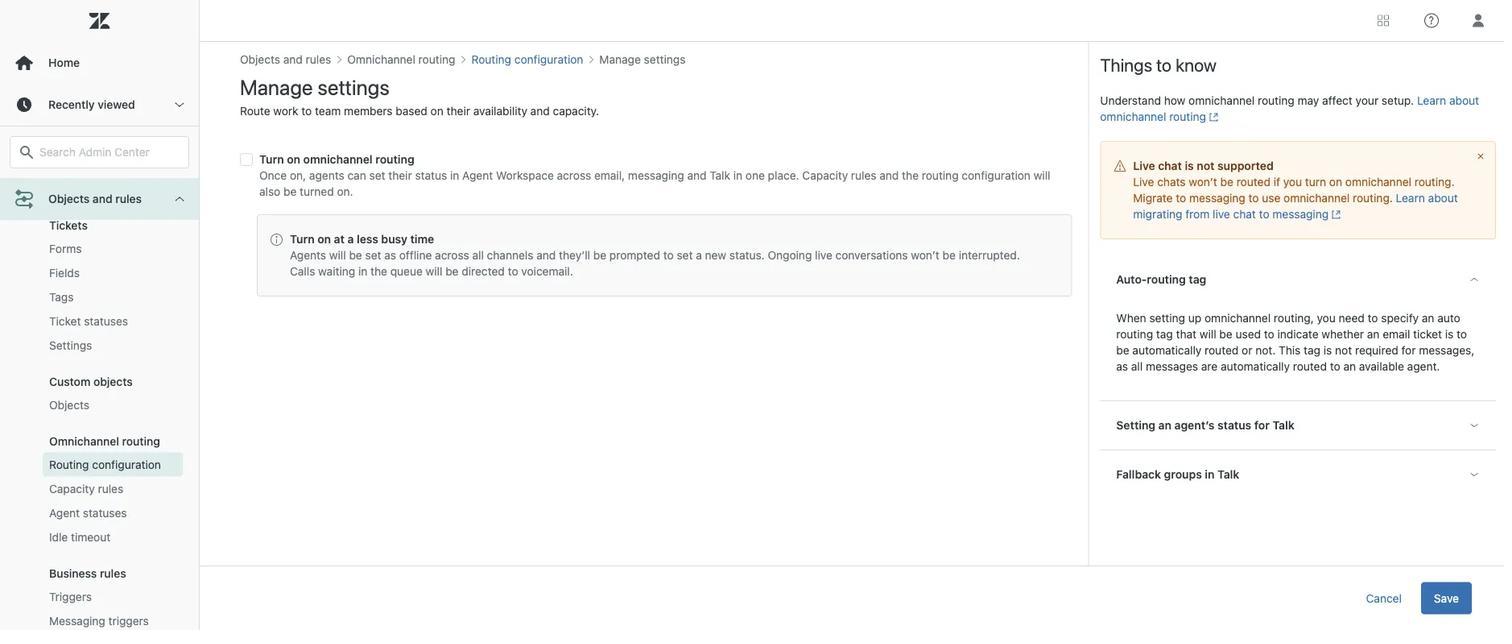 Task type: locate. For each thing, give the bounding box(es) containing it.
fields element
[[49, 265, 80, 281]]

1 vertical spatial statuses
[[83, 506, 127, 519]]

settings link
[[43, 333, 183, 358]]

messaging triggers element
[[49, 613, 149, 629]]

capacity rules element
[[49, 481, 123, 497]]

agent statuses link
[[43, 501, 183, 525]]

rules down routing configuration link
[[98, 482, 123, 495]]

objects for objects and rules
[[48, 192, 90, 205]]

messaging triggers
[[49, 614, 149, 627]]

objects inside objects and rules dropdown button
[[48, 192, 90, 205]]

triggers
[[108, 614, 149, 627]]

home
[[48, 56, 80, 69]]

statuses for agent statuses
[[83, 506, 127, 519]]

tree item containing objects and rules
[[0, 153, 199, 630]]

help image
[[1425, 13, 1440, 28]]

rules for capacity rules
[[98, 482, 123, 495]]

1 vertical spatial rules
[[98, 482, 123, 495]]

tags element
[[49, 289, 74, 305]]

business
[[49, 567, 97, 580]]

objects down custom
[[49, 398, 89, 412]]

rules
[[115, 192, 142, 205], [98, 482, 123, 495], [100, 567, 126, 580]]

forms link
[[43, 237, 183, 261]]

0 vertical spatial rules
[[115, 192, 142, 205]]

save button
[[1422, 582, 1473, 614]]

1 vertical spatial objects
[[49, 398, 89, 412]]

zendesk products image
[[1378, 15, 1390, 26]]

objects
[[48, 192, 90, 205], [49, 398, 89, 412]]

capacity
[[49, 482, 95, 495]]

custom objects element
[[49, 375, 133, 388]]

triggers link
[[43, 585, 183, 609]]

2 vertical spatial rules
[[100, 567, 126, 580]]

0 vertical spatial statuses
[[84, 314, 128, 328]]

configuration
[[92, 458, 161, 471]]

capacity rules link
[[43, 477, 183, 501]]

None search field
[[2, 136, 197, 168]]

objects up tickets element
[[48, 192, 90, 205]]

objects
[[93, 375, 133, 388]]

fields link
[[43, 261, 183, 285]]

user menu image
[[1469, 10, 1490, 31]]

tags link
[[43, 285, 183, 309]]

rules up the triggers link
[[100, 567, 126, 580]]

tags
[[49, 290, 74, 304]]

omnichannel routing
[[49, 434, 160, 448]]

tree item
[[0, 153, 199, 630]]

fields
[[49, 266, 80, 279]]

messaging
[[49, 614, 105, 627]]

objects link
[[43, 393, 183, 417]]

0 vertical spatial objects
[[48, 192, 90, 205]]

statuses inside "link"
[[83, 506, 127, 519]]

statuses down capacity rules link
[[83, 506, 127, 519]]

primary element
[[0, 0, 200, 630]]

ticket statuses
[[49, 314, 128, 328]]

objects and rules button
[[0, 178, 199, 220]]

routing configuration element
[[49, 457, 161, 473]]

rules right and
[[115, 192, 142, 205]]

statuses down tags link
[[84, 314, 128, 328]]

tree item inside primary element
[[0, 153, 199, 630]]

idle
[[49, 530, 68, 544]]

triggers element
[[49, 589, 92, 605]]

statuses
[[84, 314, 128, 328], [83, 506, 127, 519]]

forms
[[49, 242, 82, 255]]

tickets
[[49, 219, 88, 232]]

idle timeout
[[49, 530, 111, 544]]

statuses inside "element"
[[84, 314, 128, 328]]

objects and rules
[[48, 192, 142, 205]]

agent statuses element
[[49, 505, 127, 521]]

objects inside objects link
[[49, 398, 89, 412]]

business rules element
[[49, 567, 126, 580]]



Task type: describe. For each thing, give the bounding box(es) containing it.
home button
[[0, 42, 199, 84]]

custom objects
[[49, 375, 133, 388]]

recently
[[48, 98, 95, 111]]

business rules
[[49, 567, 126, 580]]

ticket
[[49, 314, 81, 328]]

rules for business rules
[[100, 567, 126, 580]]

tickets element
[[49, 219, 88, 232]]

objects and rules group
[[0, 195, 199, 630]]

ticket statuses element
[[49, 313, 128, 329]]

none search field inside primary element
[[2, 136, 197, 168]]

objects for objects
[[49, 398, 89, 412]]

messaging triggers link
[[43, 609, 183, 630]]

forms element
[[49, 241, 82, 257]]

triggers
[[49, 590, 92, 603]]

objects element
[[49, 397, 89, 413]]

cancel
[[1367, 591, 1403, 605]]

agent
[[49, 506, 80, 519]]

custom
[[49, 375, 90, 388]]

ticket statuses link
[[43, 309, 183, 333]]

statuses for ticket statuses
[[84, 314, 128, 328]]

Search Admin Center field
[[39, 145, 179, 160]]

recently viewed button
[[0, 84, 199, 126]]

idle timeout link
[[43, 525, 183, 549]]

routing
[[49, 458, 89, 471]]

routing configuration link
[[43, 453, 183, 477]]

omnichannel routing element
[[49, 434, 160, 448]]

routing configuration
[[49, 458, 161, 471]]

save
[[1435, 591, 1460, 605]]

agent statuses
[[49, 506, 127, 519]]

cancel button
[[1354, 582, 1415, 614]]

timeout
[[71, 530, 111, 544]]

settings
[[49, 339, 92, 352]]

routing
[[122, 434, 160, 448]]

omnichannel
[[49, 434, 119, 448]]

rules inside dropdown button
[[115, 192, 142, 205]]

settings element
[[49, 337, 92, 354]]

recently viewed
[[48, 98, 135, 111]]

and
[[93, 192, 112, 205]]

idle timeout element
[[49, 529, 111, 545]]

capacity rules
[[49, 482, 123, 495]]

viewed
[[98, 98, 135, 111]]



Task type: vqa. For each thing, say whether or not it's contained in the screenshot.
Google Microsoft Twitter Facebook
no



